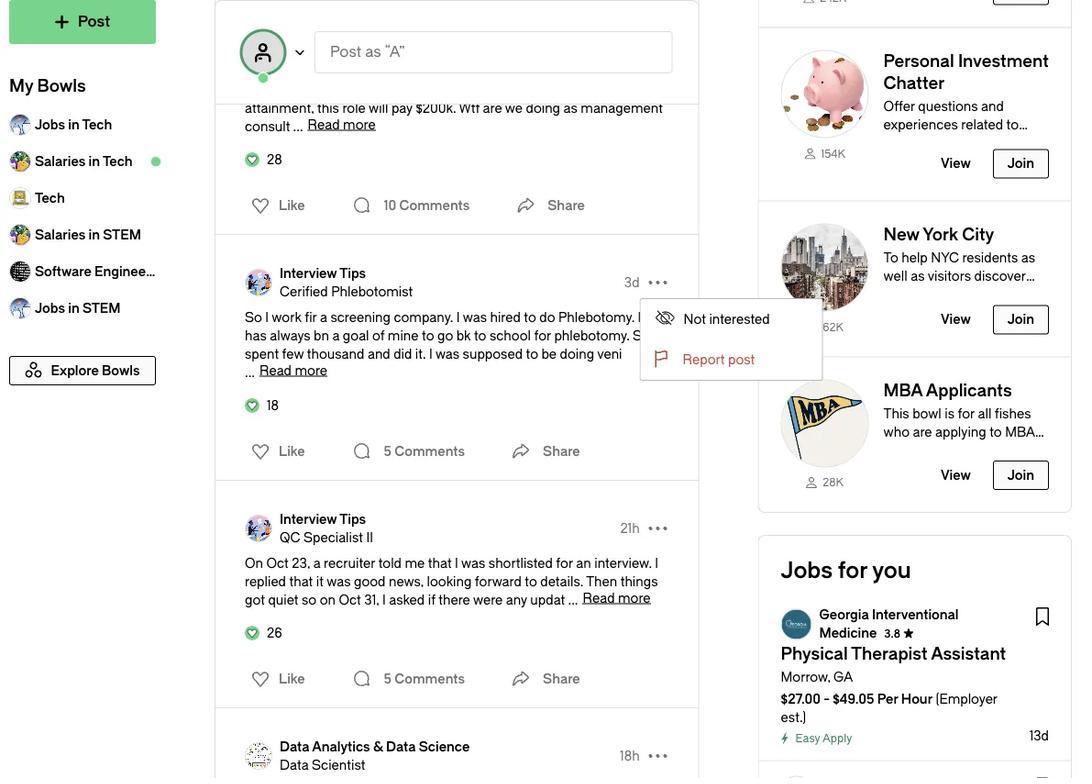 Task type: vqa. For each thing, say whether or not it's contained in the screenshot.
2nd Glassdoor
no



Task type: describe. For each thing, give the bounding box(es) containing it.
bn
[[314, 328, 329, 343]]

to left go
[[422, 328, 434, 343]]

1 vertical spatial and
[[989, 136, 1012, 151]]

level
[[472, 64, 500, 79]]

image for bowl image for personal investment chatter
[[781, 50, 869, 138]]

toogle identity image
[[241, 30, 285, 74]]

read more button for i
[[583, 590, 651, 606]]

not interested
[[684, 312, 771, 327]]

$230k
[[287, 82, 324, 97]]

georgia
[[820, 607, 870, 622]]

data left scientist at the left
[[280, 757, 309, 773]]

scientist
[[312, 757, 366, 773]]

jobs in stem
[[35, 301, 121, 316]]

image for post author image for data scientist
[[245, 742, 273, 770]]

interview tips link for specialist
[[280, 510, 374, 529]]

explain
[[245, 64, 290, 79]]

share button
[[507, 433, 581, 470]]

share button for 10 comments
[[511, 187, 585, 224]]

image for bowl image for mba applicants
[[781, 379, 869, 467]]

70%
[[582, 82, 606, 97]]

personal investment chatter offer questions and experiences related to personal finance and investments
[[884, 51, 1050, 169]]

to left be
[[526, 346, 539, 362]]

more for i
[[618, 590, 651, 606]]

at
[[567, 82, 579, 97]]

0 horizontal spatial so
[[245, 310, 262, 325]]

was up 'bk'
[[463, 310, 487, 325]]

medicine
[[820, 625, 878, 640]]

2 50% from the left
[[452, 82, 477, 97]]

my bowls
[[9, 77, 86, 96]]

personal
[[884, 136, 937, 151]]

interventional
[[873, 607, 959, 622]]

screening
[[331, 310, 391, 325]]

jobs for jobs in tech
[[35, 117, 65, 132]]

to inside mba applicants this bowl is for all fishes who are applying to mba programs
[[990, 425, 1003, 440]]

image for post author image for cerified phlebotomist
[[245, 269, 273, 296]]

an
[[577, 556, 592, 571]]

62k link
[[781, 319, 869, 334]]

senior
[[280, 38, 320, 53]]

for inside the so i work fir a screening company. i was hired to do phlebotomy.  it has always bn a goal of mine to go bk to school for phlebotomy. so i spent few thousand and did it. i was supposed to be doing veni ...
[[534, 328, 551, 343]]

5 for i
[[384, 671, 392, 686]]

to inside new york city to help nyc residents as well as visitors discover what the world's most popular city has to offer!
[[983, 306, 995, 321]]

well
[[884, 269, 908, 284]]

18
[[267, 398, 279, 413]]

data scientist button
[[280, 756, 470, 774]]

salaries in stem
[[35, 227, 141, 242]]

1 horizontal spatial so
[[633, 328, 651, 343]]

specialist
[[304, 530, 363, 545]]

salaries for salaries in stem
[[35, 227, 86, 242]]

personal
[[884, 51, 955, 71]]

do
[[540, 310, 556, 325]]

62k
[[823, 320, 844, 333]]

good
[[354, 574, 386, 589]]

wtf
[[459, 100, 480, 116]]

software
[[35, 264, 92, 279]]

with
[[360, 82, 385, 97]]

consulting
[[280, 20, 348, 35]]

&
[[373, 739, 383, 754]]

fishes
[[995, 406, 1032, 421]]

3.8
[[885, 627, 901, 640]]

1 vertical spatial a
[[333, 328, 340, 343]]

salaries in stem link
[[9, 217, 156, 253]]

tips for phlebotomist
[[340, 266, 366, 281]]

ote,
[[327, 82, 357, 97]]

31,
[[365, 592, 379, 607]]

comp
[[358, 64, 394, 79]]

post as "a" button
[[315, 31, 673, 73]]

if
[[428, 592, 436, 607]]

and inside the so i work fir a screening company. i was hired to do phlebotomy.  it has always bn a goal of mine to go bk to school for phlebotomy. so i spent few thousand and did it. i was supposed to be doing veni ...
[[368, 346, 391, 362]]

city
[[934, 306, 955, 321]]

any
[[506, 592, 528, 607]]

are inside mba applicants this bowl is for all fishes who are applying to mba programs
[[913, 425, 933, 440]]

... inside on oct 23, a recruiter told me that i was shortlisted for an interview. i replied that it was good news, looking forward to details. then things got quiet so on oct 31, i asked if there were any updat ...
[[568, 592, 579, 607]]

as down help
[[911, 269, 925, 284]]

management
[[581, 100, 663, 116]]

were
[[473, 592, 503, 607]]

to inside personal investment chatter offer questions and experiences related to personal finance and investments
[[1007, 117, 1019, 133]]

report post menu item
[[641, 339, 823, 380]]

... inside the so i work fir a screening company. i was hired to do phlebotomy.  it has always bn a goal of mine to go bk to school for phlebotomy. so i spent few thousand and did it. i was supposed to be doing veni ...
[[245, 365, 255, 380]]

updat
[[531, 592, 565, 607]]

work
[[272, 310, 302, 325]]

for left you
[[838, 558, 868, 584]]

my
[[9, 77, 33, 96]]

per
[[878, 692, 899, 707]]

doing inside explain tech sales comp please. mid-level tech sales account exec comp: $230k ote, with 50% base, 50% variable. even at 70% attainment, this role will pay $200k. wtf are we doing as management consult ...
[[526, 100, 561, 116]]

read for with
[[308, 117, 340, 132]]

me
[[405, 556, 425, 571]]

post
[[729, 352, 755, 367]]

like for 26
[[279, 671, 305, 686]]

offer
[[884, 99, 916, 114]]

more for with
[[343, 117, 376, 132]]

exec
[[623, 64, 652, 79]]

it
[[638, 310, 646, 325]]

applicants
[[927, 381, 1013, 400]]

has inside the so i work fir a screening company. i was hired to do phlebotomy.  it has always bn a goal of mine to go bk to school for phlebotomy. so i spent few thousand and did it. i was supposed to be doing veni ...
[[245, 328, 267, 343]]

doing inside the so i work fir a screening company. i was hired to do phlebotomy.  it has always bn a goal of mine to go bk to school for phlebotomy. so i spent few thousand and did it. i was supposed to be doing veni ...
[[560, 346, 595, 362]]

5 for and
[[384, 444, 392, 459]]

★
[[904, 627, 915, 640]]

investment
[[959, 51, 1050, 71]]

like button for 26
[[240, 664, 311, 694]]

recruiter
[[324, 556, 375, 571]]

like button for 18
[[240, 437, 311, 466]]

read more for has
[[260, 363, 328, 378]]

please.
[[397, 64, 440, 79]]

28k
[[823, 476, 844, 489]]

report
[[683, 352, 725, 367]]

mid-
[[443, 64, 472, 79]]

is
[[945, 406, 955, 421]]

easy
[[796, 732, 821, 745]]

consultant
[[323, 38, 391, 53]]

tech down 'jobs in tech' link
[[103, 154, 133, 169]]

in for jobs in tech
[[68, 117, 80, 132]]

there
[[439, 592, 471, 607]]

thousand
[[307, 346, 365, 362]]

5 comments for if
[[384, 671, 465, 686]]

goal
[[343, 328, 369, 343]]

for inside on oct 23, a recruiter told me that i was shortlisted for an interview. i replied that it was good news, looking forward to details. then things got quiet so on oct 31, i asked if there were any updat ...
[[556, 556, 573, 571]]

was right 'it'
[[327, 574, 351, 589]]

salaries in tech
[[35, 154, 133, 169]]

a inside on oct 23, a recruiter told me that i was shortlisted for an interview. i replied that it was good news, looking forward to details. then things got quiet so on oct 31, i asked if there were any updat ...
[[313, 556, 321, 571]]

shortlisted
[[489, 556, 553, 571]]

attainment,
[[245, 100, 314, 116]]

comments for consultant
[[400, 198, 470, 213]]

related
[[962, 117, 1004, 133]]

0 vertical spatial share
[[548, 198, 585, 213]]

3.8 ★
[[885, 627, 915, 640]]

to left do
[[524, 310, 537, 325]]

0 vertical spatial a
[[320, 310, 328, 325]]

details.
[[541, 574, 584, 589]]

nyc
[[932, 251, 960, 266]]

senior consultant button
[[280, 37, 465, 55]]

more for has
[[295, 363, 328, 378]]

28
[[267, 152, 282, 167]]

2d link
[[625, 28, 640, 46]]

all
[[979, 406, 992, 421]]

share menu
[[640, 298, 824, 381]]

fir
[[305, 310, 317, 325]]

2d
[[625, 29, 640, 44]]

consulting exit opportunities senior consultant
[[280, 20, 465, 53]]

0 horizontal spatial that
[[289, 574, 313, 589]]

5 comments button for asked
[[347, 661, 470, 697]]



Task type: locate. For each thing, give the bounding box(es) containing it.
jobs in stem link
[[9, 290, 156, 327]]

read more button down then on the right
[[583, 590, 651, 606]]

50% up the pay
[[389, 82, 413, 97]]

2 vertical spatial comments
[[395, 671, 465, 686]]

software engineering
[[35, 264, 170, 279]]

1 horizontal spatial more
[[343, 117, 376, 132]]

that
[[428, 556, 452, 571], [289, 574, 313, 589]]

2 vertical spatial read more button
[[583, 590, 651, 606]]

2 vertical spatial read
[[583, 590, 615, 606]]

0 vertical spatial 5 comments
[[384, 444, 465, 459]]

doing down phlebotomy.
[[560, 346, 595, 362]]

23,
[[292, 556, 310, 571]]

1 vertical spatial doing
[[560, 346, 595, 362]]

1 50% from the left
[[389, 82, 413, 97]]

explain tech sales comp please. mid-level tech sales account exec comp: $230k ote, with 50% base, 50% variable. even at 70% attainment, this role will pay $200k. wtf are we doing as management consult ...
[[245, 64, 663, 134]]

for up details.
[[556, 556, 573, 571]]

interview for cerified
[[280, 266, 337, 281]]

0 vertical spatial interview
[[280, 266, 337, 281]]

1 5 comments from the top
[[384, 444, 465, 459]]

2 tips from the top
[[340, 512, 366, 527]]

2 5 comments button from the top
[[347, 661, 470, 697]]

in for salaries in tech
[[89, 154, 100, 169]]

50% up 'wtf'
[[452, 82, 477, 97]]

read down then on the right
[[583, 590, 615, 606]]

then
[[586, 574, 618, 589]]

tips inside interview tips cerified phlebotomist
[[340, 266, 366, 281]]

image for post author image up work
[[245, 269, 273, 296]]

interview up cerified
[[280, 266, 337, 281]]

data right the &
[[386, 739, 416, 754]]

1 vertical spatial read
[[260, 363, 292, 378]]

to down most
[[983, 306, 995, 321]]

0 horizontal spatial has
[[245, 328, 267, 343]]

image for post author image for senior consultant
[[245, 23, 273, 50]]

stem down software engineering at the top left
[[83, 301, 121, 316]]

0 vertical spatial stem
[[103, 227, 141, 242]]

jobs in tech
[[35, 117, 112, 132]]

on
[[245, 556, 263, 571]]

2 like button from the top
[[240, 437, 311, 466]]

interview tips link up phlebotomist
[[280, 264, 413, 283]]

be
[[542, 346, 557, 362]]

tech up the salaries in tech
[[82, 117, 112, 132]]

stem for jobs in stem
[[83, 301, 121, 316]]

this
[[317, 100, 339, 116]]

salaries for salaries in tech
[[35, 154, 86, 169]]

1 vertical spatial share
[[543, 444, 581, 459]]

share for ...
[[543, 671, 581, 686]]

data left analytics
[[280, 739, 310, 754]]

as up the comp
[[365, 44, 381, 61]]

jobs up 'georgia interventional medicine logo'
[[781, 558, 833, 584]]

share button
[[511, 187, 585, 224], [507, 661, 581, 697]]

image for bowl image up 154k link
[[781, 50, 869, 138]]

tips inside interview tips qc specialist ii
[[340, 512, 366, 527]]

1 horizontal spatial ...
[[293, 119, 303, 134]]

phlebotomist
[[331, 284, 413, 299]]

$27.00
[[781, 692, 821, 707]]

1 vertical spatial more
[[295, 363, 328, 378]]

jobs for jobs for you
[[781, 558, 833, 584]]

0 vertical spatial jobs
[[35, 117, 65, 132]]

on oct 23, a recruiter told me that i was shortlisted for an interview. i replied that it was good news, looking forward to details. then things got quiet so on oct 31, i asked if there were any updat ...
[[245, 556, 659, 607]]

so i work fir a screening company. i was hired to do phlebotomy.  it has always bn a goal of mine to go bk to school for phlebotomy. so i spent few thousand and did it. i was supposed to be doing veni ...
[[245, 310, 657, 380]]

so
[[302, 592, 317, 607]]

has
[[958, 306, 980, 321], [245, 328, 267, 343]]

read more down role
[[308, 117, 376, 132]]

we
[[505, 100, 523, 116]]

supposed
[[463, 346, 523, 362]]

jobs list element
[[759, 591, 1072, 778]]

1 vertical spatial 5
[[384, 671, 392, 686]]

finance
[[940, 136, 986, 151]]

easy apply
[[796, 732, 853, 745]]

that up the looking
[[428, 556, 452, 571]]

26
[[267, 625, 282, 640]]

like down 26
[[279, 671, 305, 686]]

2 vertical spatial read more
[[583, 590, 651, 606]]

1 vertical spatial are
[[913, 425, 933, 440]]

4 image for post author image from the top
[[245, 742, 273, 770]]

and
[[982, 99, 1005, 114], [989, 136, 1012, 151], [368, 346, 391, 362]]

a right 23,
[[313, 556, 321, 571]]

interview tips link up "specialist"
[[280, 510, 374, 529]]

0 vertical spatial oct
[[267, 556, 289, 571]]

the
[[917, 287, 937, 302]]

and down of
[[368, 346, 391, 362]]

like for 18
[[279, 444, 305, 459]]

stem for salaries in stem
[[103, 227, 141, 242]]

interview inside interview tips qc specialist ii
[[280, 512, 337, 527]]

sales up even
[[535, 64, 567, 79]]

image for bowl image up the "28k" link
[[781, 379, 869, 467]]

1 sales from the left
[[323, 64, 355, 79]]

2 horizontal spatial ...
[[568, 592, 579, 607]]

$200k.
[[416, 100, 456, 116]]

has up spent
[[245, 328, 267, 343]]

read more down few
[[260, 363, 328, 378]]

read more for i
[[583, 590, 651, 606]]

has inside new york city to help nyc residents as well as visitors discover what the world's most popular city has to offer!
[[958, 306, 980, 321]]

opportunities
[[379, 20, 465, 35]]

read more button
[[308, 117, 376, 132], [260, 363, 328, 378], [583, 590, 651, 606]]

5 comments button
[[347, 433, 470, 470], [347, 661, 470, 697]]

forward
[[475, 574, 522, 589]]

jobs inside 'jobs in tech' link
[[35, 117, 65, 132]]

read more button down role
[[308, 117, 376, 132]]

comments for ii
[[395, 671, 465, 686]]

oct left 31,
[[339, 592, 361, 607]]

3d
[[625, 275, 640, 290]]

1 vertical spatial like button
[[240, 437, 311, 466]]

1 vertical spatial that
[[289, 574, 313, 589]]

0 vertical spatial tips
[[340, 266, 366, 281]]

interview tips link for phlebotomist
[[280, 264, 413, 283]]

1 salaries from the top
[[35, 154, 86, 169]]

1 horizontal spatial are
[[913, 425, 933, 440]]

1 vertical spatial like
[[279, 444, 305, 459]]

was up the looking
[[462, 556, 486, 571]]

phlebotomy.
[[555, 328, 630, 343]]

like button down 28
[[240, 191, 311, 220]]

0 vertical spatial doing
[[526, 100, 561, 116]]

jobs inside jobs in stem link
[[35, 301, 65, 316]]

like button down 26
[[240, 664, 311, 694]]

1 vertical spatial 5 comments
[[384, 671, 465, 686]]

1 vertical spatial mba
[[1006, 425, 1036, 440]]

physical therapist assistant morrow, ga
[[781, 644, 1007, 685]]

are
[[483, 100, 502, 116], [913, 425, 933, 440]]

0 vertical spatial like button
[[240, 191, 311, 220]]

1 like from the top
[[279, 198, 305, 213]]

of
[[373, 328, 385, 343]]

tech
[[293, 64, 320, 79]]

0 vertical spatial comments
[[400, 198, 470, 213]]

new
[[884, 225, 920, 244]]

1 vertical spatial image for bowl image
[[781, 223, 869, 312]]

2 vertical spatial and
[[368, 346, 391, 362]]

for
[[534, 328, 551, 343], [958, 406, 975, 421], [556, 556, 573, 571], [838, 558, 868, 584]]

2 horizontal spatial more
[[618, 590, 651, 606]]

1 vertical spatial share button
[[507, 661, 581, 697]]

1 tips from the top
[[340, 266, 366, 281]]

ga
[[834, 670, 854, 685]]

154k link
[[781, 145, 869, 161]]

image for bowl image for new york city
[[781, 223, 869, 312]]

jobs for jobs in stem
[[35, 301, 65, 316]]

consult
[[245, 119, 290, 134]]

2 5 from the top
[[384, 671, 392, 686]]

1 vertical spatial has
[[245, 328, 267, 343]]

share button for 5 comments
[[507, 661, 581, 697]]

mba down 'fishes'
[[1006, 425, 1036, 440]]

1 horizontal spatial that
[[428, 556, 452, 571]]

0 horizontal spatial are
[[483, 100, 502, 116]]

2 salaries from the top
[[35, 227, 86, 242]]

to
[[884, 251, 899, 266]]

so down it
[[633, 328, 651, 343]]

tips for specialist
[[340, 512, 366, 527]]

therapist
[[852, 644, 928, 663]]

like for 28
[[279, 198, 305, 213]]

1 interview tips link from the top
[[280, 264, 413, 283]]

asked
[[389, 592, 425, 607]]

0 vertical spatial and
[[982, 99, 1005, 114]]

as
[[365, 44, 381, 61], [564, 100, 578, 116], [1022, 251, 1036, 266], [911, 269, 925, 284]]

0 horizontal spatial oct
[[267, 556, 289, 571]]

like down "18"
[[279, 444, 305, 459]]

in inside salaries in tech link
[[89, 154, 100, 169]]

2 vertical spatial more
[[618, 590, 651, 606]]

salaries up "software"
[[35, 227, 86, 242]]

a right bn
[[333, 328, 340, 343]]

1 vertical spatial so
[[633, 328, 651, 343]]

0 horizontal spatial 50%
[[389, 82, 413, 97]]

2 image for bowl image from the top
[[781, 223, 869, 312]]

0 vertical spatial salaries
[[35, 154, 86, 169]]

to
[[1007, 117, 1019, 133], [983, 306, 995, 321], [524, 310, 537, 325], [422, 328, 434, 343], [474, 328, 487, 343], [526, 346, 539, 362], [990, 425, 1003, 440], [525, 574, 538, 589]]

to down all
[[990, 425, 1003, 440]]

tech up the variable.
[[502, 64, 532, 79]]

to down shortlisted
[[525, 574, 538, 589]]

image for bowl image up 62k link
[[781, 223, 869, 312]]

and up related
[[982, 99, 1005, 114]]

has down world's
[[958, 306, 980, 321]]

0 vertical spatial read
[[308, 117, 340, 132]]

2 interview tips link from the top
[[280, 510, 374, 529]]

est.)
[[781, 710, 807, 725]]

2 5 comments from the top
[[384, 671, 465, 686]]

3 image for post author image from the top
[[245, 515, 273, 542]]

not
[[684, 312, 706, 327]]

tech down salaries in tech link
[[35, 190, 65, 206]]

read for i
[[583, 590, 615, 606]]

stem up the engineering
[[103, 227, 141, 242]]

was
[[463, 310, 487, 325], [436, 346, 460, 362], [462, 556, 486, 571], [327, 574, 351, 589]]

image for post author image
[[245, 23, 273, 50], [245, 269, 273, 296], [245, 515, 273, 542], [245, 742, 273, 770]]

interested
[[710, 312, 771, 327]]

read down this
[[308, 117, 340, 132]]

jobs down "software"
[[35, 301, 65, 316]]

like button for 28
[[240, 191, 311, 220]]

mine
[[388, 328, 419, 343]]

post as "a"
[[330, 44, 405, 61]]

0 vertical spatial so
[[245, 310, 262, 325]]

(employer est.)
[[781, 692, 998, 725]]

0 vertical spatial read more
[[308, 117, 376, 132]]

image for bowl image
[[781, 50, 869, 138], [781, 223, 869, 312], [781, 379, 869, 467]]

interview tips qc specialist ii
[[280, 512, 374, 545]]

tips up cerified phlebotomist button
[[340, 266, 366, 281]]

0 vertical spatial that
[[428, 556, 452, 571]]

1 vertical spatial ...
[[245, 365, 255, 380]]

sales
[[323, 64, 355, 79], [535, 64, 567, 79]]

georgia interventional medicine logo image
[[782, 610, 812, 639]]

3 like button from the top
[[240, 664, 311, 694]]

read more
[[308, 117, 376, 132], [260, 363, 328, 378], [583, 590, 651, 606]]

0 vertical spatial 5
[[384, 444, 392, 459]]

2 sales from the left
[[535, 64, 567, 79]]

image for post author image left qc
[[245, 515, 273, 542]]

as inside button
[[365, 44, 381, 61]]

to right related
[[1007, 117, 1019, 133]]

2 like from the top
[[279, 444, 305, 459]]

more down things
[[618, 590, 651, 606]]

like down 28
[[279, 198, 305, 213]]

0 vertical spatial image for bowl image
[[781, 50, 869, 138]]

0 vertical spatial interview tips link
[[280, 264, 413, 283]]

0 vertical spatial more
[[343, 117, 376, 132]]

mba applicants this bowl is for all fishes who are applying to mba programs
[[884, 381, 1036, 458]]

in down 'jobs in tech' link
[[89, 154, 100, 169]]

not interested menu item
[[641, 299, 823, 339]]

0 horizontal spatial sales
[[323, 64, 355, 79]]

as up discover
[[1022, 251, 1036, 266]]

looking
[[427, 574, 472, 589]]

0 vertical spatial has
[[958, 306, 980, 321]]

0 horizontal spatial mba
[[884, 381, 923, 400]]

1 vertical spatial salaries
[[35, 227, 86, 242]]

software engineering link
[[9, 253, 170, 290]]

5 comments button for did
[[347, 433, 470, 470]]

interview up qc
[[280, 512, 337, 527]]

1 horizontal spatial oct
[[339, 592, 361, 607]]

tips up "specialist"
[[340, 512, 366, 527]]

was down go
[[436, 346, 460, 362]]

2 horizontal spatial read
[[583, 590, 615, 606]]

1 vertical spatial tips
[[340, 512, 366, 527]]

3 image for bowl image from the top
[[781, 379, 869, 467]]

spent
[[245, 346, 279, 362]]

read for has
[[260, 363, 292, 378]]

like button
[[240, 191, 311, 220], [240, 437, 311, 466], [240, 664, 311, 694]]

are down bowl
[[913, 425, 933, 440]]

read more button for has
[[260, 363, 328, 378]]

1 horizontal spatial 50%
[[452, 82, 477, 97]]

1 vertical spatial stem
[[83, 301, 121, 316]]

1 image for bowl image from the top
[[781, 50, 869, 138]]

2 vertical spatial ...
[[568, 592, 579, 607]]

1 5 from the top
[[384, 444, 392, 459]]

10 comments button
[[347, 187, 475, 224]]

sales up ote, at top
[[323, 64, 355, 79]]

1 vertical spatial interview tips link
[[280, 510, 374, 529]]

comments inside button
[[400, 198, 470, 213]]

bowl
[[913, 406, 942, 421]]

veni
[[598, 346, 623, 362]]

1 horizontal spatial has
[[958, 306, 980, 321]]

image for post author image left scientist at the left
[[245, 742, 273, 770]]

1 horizontal spatial mba
[[1006, 425, 1036, 440]]

0 vertical spatial like
[[279, 198, 305, 213]]

0 vertical spatial 5 comments button
[[347, 433, 470, 470]]

0 vertical spatial share button
[[511, 187, 585, 224]]

for down do
[[534, 328, 551, 343]]

5 comments for it.
[[384, 444, 465, 459]]

jobs in tech link
[[9, 106, 156, 143]]

like button down "18"
[[240, 437, 311, 466]]

more down role
[[343, 117, 376, 132]]

report post
[[683, 352, 755, 367]]

1 vertical spatial comments
[[395, 444, 465, 459]]

read down spent
[[260, 363, 292, 378]]

2 vertical spatial share
[[543, 671, 581, 686]]

more down few
[[295, 363, 328, 378]]

1 vertical spatial jobs
[[35, 301, 65, 316]]

2 vertical spatial a
[[313, 556, 321, 571]]

interview.
[[595, 556, 652, 571]]

1 interview from the top
[[280, 266, 337, 281]]

in up salaries in tech link
[[68, 117, 80, 132]]

to inside on oct 23, a recruiter told me that i was shortlisted for an interview. i replied that it was good news, looking forward to details. then things got quiet so on oct 31, i asked if there were any updat ...
[[525, 574, 538, 589]]

image for post author image for qc specialist ii
[[245, 515, 273, 542]]

1 vertical spatial 5 comments button
[[347, 661, 470, 697]]

oct up replied
[[267, 556, 289, 571]]

and down related
[[989, 136, 1012, 151]]

read more button down few
[[260, 363, 328, 378]]

interview tips link
[[280, 264, 413, 283], [280, 510, 374, 529]]

are left "we"
[[483, 100, 502, 116]]

as down at
[[564, 100, 578, 116]]

3 like from the top
[[279, 671, 305, 686]]

share inside popup button
[[543, 444, 581, 459]]

2 vertical spatial image for bowl image
[[781, 379, 869, 467]]

1 vertical spatial read more
[[260, 363, 328, 378]]

interview inside interview tips cerified phlebotomist
[[280, 266, 337, 281]]

help
[[902, 251, 928, 266]]

1 like button from the top
[[240, 191, 311, 220]]

base,
[[417, 82, 449, 97]]

1 vertical spatial interview
[[280, 512, 337, 527]]

that down 23,
[[289, 574, 313, 589]]

tech inside explain tech sales comp please. mid-level tech sales account exec comp: $230k ote, with 50% base, 50% variable. even at 70% attainment, this role will pay $200k. wtf are we doing as management consult ...
[[502, 64, 532, 79]]

2 interview from the top
[[280, 512, 337, 527]]

for right is at right bottom
[[958, 406, 975, 421]]

doing down even
[[526, 100, 561, 116]]

2 vertical spatial jobs
[[781, 558, 833, 584]]

world's
[[940, 287, 983, 302]]

in inside salaries in stem link
[[89, 227, 100, 242]]

0 vertical spatial ...
[[293, 119, 303, 134]]

more
[[343, 117, 376, 132], [295, 363, 328, 378], [618, 590, 651, 606]]

to right 'bk'
[[474, 328, 487, 343]]

2 vertical spatial like button
[[240, 664, 311, 694]]

as inside explain tech sales comp please. mid-level tech sales account exec comp: $230k ote, with 50% base, 50% variable. even at 70% attainment, this role will pay $200k. wtf are we doing as management consult ...
[[564, 100, 578, 116]]

2 image for post author image from the top
[[245, 269, 273, 296]]

... down attainment,
[[293, 119, 303, 134]]

for inside mba applicants this bowl is for all fishes who are applying to mba programs
[[958, 406, 975, 421]]

0 vertical spatial mba
[[884, 381, 923, 400]]

image for post author image up explain
[[245, 23, 273, 50]]

$27.00 - $49.05 per hour
[[781, 692, 933, 707]]

in for salaries in stem
[[89, 227, 100, 242]]

interview for qc
[[280, 512, 337, 527]]

mba up this
[[884, 381, 923, 400]]

a right fir
[[320, 310, 328, 325]]

... down spent
[[245, 365, 255, 380]]

1 vertical spatial oct
[[339, 592, 361, 607]]

read more for with
[[308, 117, 376, 132]]

in inside 'jobs in tech' link
[[68, 117, 80, 132]]

1 horizontal spatial read
[[308, 117, 340, 132]]

are inside explain tech sales comp please. mid-level tech sales account exec comp: $230k ote, with 50% base, 50% variable. even at 70% attainment, this role will pay $200k. wtf are we doing as management consult ...
[[483, 100, 502, 116]]

0 vertical spatial read more button
[[308, 117, 376, 132]]

0 horizontal spatial more
[[295, 363, 328, 378]]

in inside jobs in stem link
[[68, 301, 80, 316]]

jobs for you
[[781, 558, 912, 584]]

analytics
[[312, 739, 370, 754]]

1 image for post author image from the top
[[245, 23, 273, 50]]

jobs down the my bowls
[[35, 117, 65, 132]]

154k
[[821, 147, 846, 160]]

read more down then on the right
[[583, 590, 651, 606]]

apply
[[823, 732, 853, 745]]

salaries down jobs in tech at the top left of the page
[[35, 154, 86, 169]]

on
[[320, 592, 336, 607]]

share for be
[[543, 444, 581, 459]]

1 5 comments button from the top
[[347, 433, 470, 470]]

... inside explain tech sales comp please. mid-level tech sales account exec comp: $230k ote, with 50% base, 50% variable. even at 70% attainment, this role will pay $200k. wtf are we doing as management consult ...
[[293, 119, 303, 134]]

news,
[[389, 574, 424, 589]]

1 horizontal spatial sales
[[535, 64, 567, 79]]

programs
[[884, 443, 943, 458]]

... down details.
[[568, 592, 579, 607]]

0 horizontal spatial ...
[[245, 365, 255, 380]]

read more button for with
[[308, 117, 376, 132]]

0 vertical spatial are
[[483, 100, 502, 116]]

0 horizontal spatial read
[[260, 363, 292, 378]]

so left work
[[245, 310, 262, 325]]

in down "software"
[[68, 301, 80, 316]]

in up "software engineering" link
[[89, 227, 100, 242]]

18h link
[[620, 747, 640, 765]]

in for jobs in stem
[[68, 301, 80, 316]]

1 vertical spatial read more button
[[260, 363, 328, 378]]

bk
[[457, 328, 471, 343]]

2 vertical spatial like
[[279, 671, 305, 686]]



